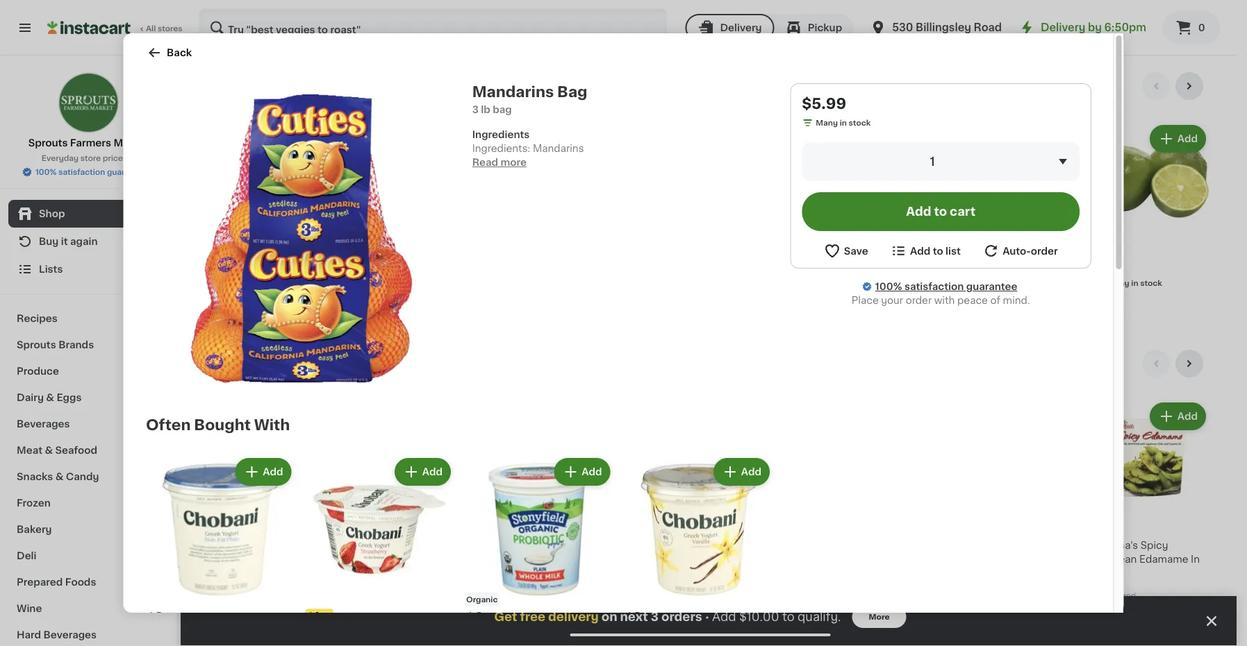 Task type: vqa. For each thing, say whether or not it's contained in the screenshot.
item inside the You Can Set Item And Delivery Instructions In Advance, As Well As Chat Directly With Your Shopper While They Shop And Deliver Your Items. You Can Tell The Shopper To:
no



Task type: describe. For each thing, give the bounding box(es) containing it.
$ inside $ 0 25
[[338, 246, 343, 253]]

beverages link
[[8, 411, 169, 438]]

yellow onion $1.49 / lb about 0.69 lb each
[[714, 541, 787, 574]]

0 50
[[1102, 245, 1124, 260]]

hard beverages
[[17, 631, 97, 641]]

view all (40+) for fruit
[[1049, 81, 1116, 91]]

3 up love
[[596, 523, 605, 537]]

fresh vegetables
[[208, 357, 342, 371]]

container inside organic raspberries 6 oz container
[[859, 277, 897, 285]]

lb up 0.43
[[365, 277, 372, 285]]

0.41
[[234, 288, 249, 296]]

view all (40+) for vegetables
[[1049, 359, 1116, 369]]

ct for celery
[[214, 555, 222, 562]]

more
[[869, 614, 890, 622]]

many down 0.43
[[349, 302, 371, 310]]

each inside banana $0.59 / lb about 0.43 lb each
[[388, 288, 407, 296]]

market
[[114, 138, 149, 148]]

recipes link
[[8, 306, 169, 332]]

$ inside $ 3
[[591, 524, 596, 531]]

item carousel region containing fresh vegetables
[[208, 350, 1209, 617]]

lists
[[39, 265, 63, 274]]

1 horizontal spatial guarantee
[[966, 282, 1017, 292]]

organic non-gmo up '88'
[[842, 230, 920, 237]]

6 inside organic raspberries 6 oz container
[[841, 277, 846, 285]]

(40+) for fresh fruit
[[1089, 81, 1116, 91]]

to for list
[[933, 246, 943, 256]]

$ 0 25
[[338, 245, 365, 260]]

spicy
[[1141, 541, 1168, 551]]

$ inside $ 0 32
[[211, 246, 216, 253]]

$ inside $ 1 50
[[338, 524, 343, 531]]

sprouts brands
[[17, 340, 94, 350]]

$1.49
[[714, 555, 735, 562]]

add to cart button
[[802, 192, 1079, 231]]

1 vertical spatial beets
[[645, 555, 674, 565]]

lb inside mandarins bag 3 lb bag
[[481, 105, 490, 115]]

$3.88 original price: $4.49 element
[[841, 243, 956, 261]]

fresh fruit
[[208, 79, 291, 93]]

candy
[[66, 473, 99, 482]]

non-gmo for vegetables
[[589, 508, 630, 515]]

each inside the yellow onion $1.49 / lb about 0.69 lb each
[[768, 566, 787, 574]]

read
[[472, 158, 498, 167]]

75
[[987, 246, 997, 253]]

to for cart
[[934, 206, 947, 218]]

hard beverages link
[[8, 623, 169, 647]]

$4.49
[[876, 249, 904, 259]]

each inside organic banana $0.79 / lb about 0.41 lb each
[[260, 288, 279, 296]]

0 button
[[1163, 11, 1220, 44]]

all stores link
[[47, 8, 183, 47]]

satisfaction inside the 100% satisfaction guarantee link
[[904, 282, 964, 292]]

all for fresh fruit
[[1075, 81, 1087, 91]]

$5.99
[[802, 96, 846, 111]]

gmo up the cucumber
[[393, 508, 414, 515]]

1 vertical spatial 100% satisfaction guarantee
[[875, 282, 1017, 292]]

each (est.) for yellow onion
[[746, 522, 806, 533]]

about for 0
[[208, 288, 232, 296]]

1 up the organic cucumber 1 ct
[[343, 523, 349, 537]]

organic green onions 1 bunch
[[461, 541, 570, 562]]

organic non-gmo for organic cucumber
[[336, 508, 414, 515]]

foods
[[65, 578, 96, 588]]

100% inside button
[[36, 169, 57, 176]]

snacks & candy link
[[8, 464, 169, 491]]

$ inside $ 2 49
[[211, 524, 216, 531]]

$ 0 32
[[211, 245, 238, 260]]

save
[[844, 246, 868, 256]]

lb right 0.41
[[251, 288, 258, 296]]

delivery for delivery by 6:50pm
[[1041, 23, 1086, 33]]

& for dairy
[[46, 393, 54, 403]]

lb up 0.69
[[742, 555, 749, 562]]

mandarins bag 3 lb bag
[[472, 84, 587, 115]]

wine inside love beets white wine & balsamic beets 6.5 oz container
[[676, 541, 700, 551]]

more
[[500, 158, 526, 167]]

organic non-gmo for organic celery
[[210, 508, 287, 515]]

get
[[494, 612, 517, 624]]

100% satisfaction guarantee link
[[875, 280, 1017, 294]]

fruit
[[255, 79, 291, 93]]

each (est.) for organic banana
[[244, 244, 304, 255]]

produce link
[[8, 359, 169, 385]]

sponsored badge image for love beets white wine & balsamic beets
[[588, 579, 630, 587]]

organic non-gmo for organic green onions
[[463, 508, 540, 515]]

$ inside $ 1 67
[[308, 612, 313, 620]]

ingredients button
[[472, 128, 773, 142]]

product group containing 2
[[208, 400, 324, 581]]

on
[[602, 612, 617, 624]]

view for fresh fruit
[[1049, 81, 1073, 91]]

100% satisfaction guarantee inside button
[[36, 169, 147, 176]]

each right 25
[[370, 244, 398, 255]]

meat & seafood
[[17, 446, 97, 456]]

view for fresh vegetables
[[1049, 359, 1073, 369]]

soybean
[[1094, 555, 1137, 565]]

onion
[[748, 541, 777, 551]]

love beets white wine & balsamic beets 6.5 oz container
[[588, 541, 700, 576]]

shop link
[[8, 200, 169, 228]]

0 horizontal spatial 6
[[153, 611, 163, 626]]

view all (40+) button for fresh vegetables
[[1043, 350, 1131, 378]]

3 left '88'
[[849, 245, 858, 260]]

0.69
[[740, 566, 757, 574]]

stock inside lime many in stock
[[1140, 280, 1162, 287]]

$ right "on"
[[627, 612, 632, 620]]

by
[[1088, 23, 1102, 33]]

bakery link
[[8, 517, 169, 543]]

ingredients ingredients: mandarins read more
[[472, 130, 584, 167]]

gmo up "green"
[[520, 508, 540, 515]]

2 $ 6 99 from the left
[[627, 611, 654, 626]]

32
[[228, 246, 238, 253]]

view all (40+) button for fresh fruit
[[1043, 72, 1131, 100]]

orders
[[661, 612, 702, 624]]

everyday store prices link
[[41, 153, 136, 164]]

banana inside organic banana $0.79 / lb about 0.41 lb each
[[250, 263, 286, 273]]

/ for 0
[[232, 277, 235, 285]]

99 inside 4 99
[[1113, 524, 1124, 531]]

1 inside organic celery 1 ct
[[208, 555, 212, 562]]

50 inside 0 50
[[1113, 246, 1124, 253]]

your
[[881, 296, 903, 306]]

delivery by 6:50pm link
[[1019, 19, 1147, 36]]

with
[[934, 296, 955, 306]]

many in stock up mind.
[[981, 280, 1036, 287]]

in inside product group
[[246, 569, 253, 576]]

lb up 0.41
[[237, 277, 245, 285]]

edamame
[[1139, 555, 1189, 565]]

oz inside organic raspberries 6 oz container
[[848, 277, 857, 285]]

non- up $4.49 at the top right of page
[[879, 230, 899, 237]]

$ 3 88
[[844, 245, 870, 260]]

billingsley
[[916, 23, 971, 33]]

3 inside mandarins bag 3 lb bag
[[472, 105, 478, 115]]

0 for 0 75
[[975, 245, 986, 260]]

celery
[[250, 541, 282, 551]]

it
[[61, 237, 68, 247]]

organic blueberries
[[714, 263, 811, 273]]

ingredients
[[472, 130, 529, 140]]

$3.50 original price: $3.99 element
[[588, 521, 703, 539]]

25
[[355, 246, 365, 253]]

many down 0.69
[[728, 580, 750, 588]]

fresh for fresh fruit
[[208, 79, 252, 93]]

add to list
[[910, 246, 961, 256]]

auto-order button
[[982, 243, 1058, 260]]

03
[[730, 524, 740, 531]]

non- up $ 3
[[589, 508, 609, 515]]

100% satisfaction guarantee button
[[22, 164, 156, 178]]

gmo up $6.99 element
[[773, 230, 793, 237]]

$0.79
[[208, 277, 230, 285]]

(est.) for banana
[[401, 244, 430, 255]]

save button
[[824, 243, 868, 260]]

about inside banana $0.59 / lb about 0.43 lb each
[[335, 288, 358, 296]]

1 field
[[802, 142, 1079, 181]]

meat & seafood link
[[8, 438, 169, 464]]

lb right 0.43
[[379, 288, 386, 296]]

bag
[[557, 84, 587, 99]]

many down organic celery 1 ct
[[222, 569, 244, 576]]

add inside 'treatment tracker modal' dialog
[[712, 612, 736, 624]]

sprouts for sprouts brands
[[17, 340, 56, 350]]

onions
[[535, 541, 570, 551]]

gmo up "$0.32 each (estimated)" element
[[267, 230, 287, 237]]

ct for cucumber
[[340, 555, 348, 562]]

main content containing fresh fruit
[[181, 56, 1237, 647]]

many in stock down $5.99
[[816, 119, 870, 127]]

& for meat
[[45, 446, 53, 456]]

6.5
[[588, 569, 600, 576]]

delivery by 6:50pm
[[1041, 23, 1147, 33]]

each up onion
[[746, 522, 773, 533]]

shell
[[1094, 569, 1117, 579]]

1 inside organic green onions 1 bunch
[[461, 555, 465, 562]]

qualify.
[[798, 612, 841, 624]]

again
[[70, 237, 98, 247]]

$0.25 each (estimated) element
[[335, 243, 450, 261]]

$ up hard beverages 'link'
[[148, 612, 153, 620]]

many in stock down 0.43
[[349, 302, 404, 310]]

stores
[[158, 25, 183, 32]]

organic inside organic banana $0.79 / lb about 0.41 lb each
[[208, 263, 247, 273]]

non- up "green"
[[500, 508, 520, 515]]

deli
[[17, 552, 36, 561]]

non- up $6.99 element
[[753, 230, 773, 237]]

order inside 'button'
[[1031, 246, 1058, 256]]

lemon
[[967, 263, 1001, 273]]

67
[[321, 612, 330, 620]]

0 for 0 50
[[1102, 245, 1112, 260]]

1 horizontal spatial 6
[[632, 611, 642, 626]]

ingredients:
[[472, 144, 530, 154]]

guarantee inside button
[[107, 169, 147, 176]]



Task type: locate. For each thing, give the bounding box(es) containing it.
2 item carousel region from the top
[[208, 350, 1209, 617]]

0 vertical spatial fresh
[[208, 79, 252, 93]]

many down lime
[[1108, 280, 1130, 287]]

in
[[1191, 555, 1200, 565]]

4 up melissa's
[[1102, 523, 1112, 537]]

each right "32"
[[244, 244, 271, 255]]

1 vertical spatial (40+)
[[1089, 359, 1116, 369]]

0 vertical spatial to
[[934, 206, 947, 218]]

in
[[840, 119, 847, 127], [1005, 280, 1012, 287], [1131, 280, 1139, 287], [246, 302, 253, 310], [373, 302, 380, 310], [246, 569, 253, 576], [752, 580, 759, 588]]

frozen link
[[8, 491, 169, 517]]

about inside the yellow onion $1.49 / lb about 0.69 lb each
[[714, 566, 738, 574]]

1 horizontal spatial 100% satisfaction guarantee
[[875, 282, 1017, 292]]

each (est.) inside $0.25 each (estimated) element
[[370, 244, 430, 255]]

1 vertical spatial all
[[1075, 359, 1087, 369]]

50 up lime
[[1113, 246, 1124, 253]]

to inside 'treatment tracker modal' dialog
[[782, 612, 795, 624]]

prices
[[103, 155, 127, 162]]

guarantee
[[107, 169, 147, 176], [966, 282, 1017, 292]]

each (est.) inside "$0.32 each (estimated)" element
[[244, 244, 304, 255]]

view all (40+)
[[1049, 81, 1116, 91], [1049, 359, 1116, 369]]

each (est.) up organic banana $0.79 / lb about 0.41 lb each
[[244, 244, 304, 255]]

beverages down dairy & eggs
[[17, 420, 70, 429]]

sponsored badge image for melissa's spicy soybean edamame in shell
[[1094, 593, 1136, 601]]

blueberries
[[756, 263, 811, 273]]

$ inside $ 4 99
[[467, 612, 472, 620]]

1 horizontal spatial delivery
[[1041, 23, 1086, 33]]

0 horizontal spatial satisfaction
[[58, 169, 105, 176]]

each (est.) for banana
[[370, 244, 430, 255]]

1 horizontal spatial /
[[360, 277, 363, 285]]

0 vertical spatial beverages
[[17, 420, 70, 429]]

lb right 0.69
[[759, 566, 766, 574]]

many in stock down 0.69
[[728, 580, 783, 588]]

container inside love beets white wine & balsamic beets 6.5 oz container
[[613, 569, 651, 576]]

organic non-gmo up "green"
[[463, 508, 540, 515]]

ct inside organic celery 1 ct
[[214, 555, 222, 562]]

1 vertical spatial fresh
[[208, 357, 252, 371]]

99 inside $ 4 99
[[484, 612, 495, 620]]

non- up "$0.32 each (estimated)" element
[[247, 230, 267, 237]]

sprouts up everyday on the left of page
[[28, 138, 68, 148]]

& for snacks
[[55, 473, 63, 482]]

0 inside button
[[1198, 23, 1205, 33]]

oz up the "place"
[[848, 277, 857, 285]]

back
[[166, 48, 192, 58]]

yellow
[[714, 541, 745, 551]]

about inside organic banana $0.79 / lb about 0.41 lb each
[[208, 288, 232, 296]]

2 horizontal spatial each (est.)
[[746, 522, 806, 533]]

snacks
[[17, 473, 53, 482]]

0 horizontal spatial (est.)
[[274, 244, 304, 255]]

melissa's
[[1094, 541, 1138, 551]]

/ for 1
[[737, 555, 740, 562]]

1 vertical spatial guarantee
[[966, 282, 1017, 292]]

view
[[1049, 81, 1073, 91], [1049, 359, 1073, 369]]

0 horizontal spatial container
[[613, 569, 651, 576]]

100% down everyday on the left of page
[[36, 169, 57, 176]]

(est.) for yellow onion
[[776, 522, 806, 533]]

non- inside product group
[[247, 508, 267, 515]]

0 vertical spatial view all (40+)
[[1049, 81, 1116, 91]]

1 vertical spatial satisfaction
[[904, 282, 964, 292]]

stock inside product group
[[255, 569, 277, 576]]

2 view all (40+) button from the top
[[1043, 350, 1131, 378]]

1 vertical spatial sponsored badge image
[[1094, 593, 1136, 601]]

0 vertical spatial all
[[1075, 81, 1087, 91]]

&
[[46, 393, 54, 403], [45, 446, 53, 456], [55, 473, 63, 482], [588, 555, 596, 565]]

satisfaction
[[58, 169, 105, 176], [904, 282, 964, 292]]

2 horizontal spatial /
[[737, 555, 740, 562]]

organic non-gmo for organic banana
[[210, 230, 287, 237]]

0 horizontal spatial 50
[[351, 524, 361, 531]]

1 horizontal spatial container
[[859, 277, 897, 285]]

$ 2 49
[[211, 523, 238, 537]]

50 inside $ 1 50
[[351, 524, 361, 531]]

banana up $0.59
[[335, 263, 371, 273]]

delivery button
[[685, 14, 775, 42]]

service type group
[[685, 14, 853, 42]]

$1.67 original price: $1.79 element
[[305, 610, 453, 628]]

1 vertical spatial sprouts
[[17, 340, 56, 350]]

organic inside the organic cucumber 1 ct
[[335, 541, 374, 551]]

item carousel region
[[208, 72, 1209, 339], [208, 350, 1209, 617]]

free
[[520, 612, 545, 624]]

1 horizontal spatial order
[[1031, 246, 1058, 256]]

1 vertical spatial beverages
[[43, 631, 97, 641]]

& left 'candy' at the left of page
[[55, 473, 63, 482]]

$ left 25
[[338, 246, 343, 253]]

$ left '88'
[[844, 246, 849, 253]]

0 horizontal spatial wine
[[17, 605, 42, 614]]

often
[[146, 418, 190, 433]]

many inside lime many in stock
[[1108, 280, 1130, 287]]

dairy
[[17, 393, 44, 403]]

3 inside 'treatment tracker modal' dialog
[[651, 612, 659, 624]]

(est.) inside "$0.32 each (estimated)" element
[[274, 244, 304, 255]]

1 fresh from the top
[[208, 79, 252, 93]]

0 vertical spatial view
[[1049, 81, 1073, 91]]

0 horizontal spatial non-gmo
[[589, 508, 630, 515]]

/
[[232, 277, 235, 285], [360, 277, 363, 285], [737, 555, 740, 562]]

/ up 0.41
[[232, 277, 235, 285]]

$ 4 99
[[467, 611, 495, 626]]

100% up your
[[875, 282, 902, 292]]

fresh for fresh vegetables
[[208, 357, 252, 371]]

each (est.) inside $1.03 each (estimated) element
[[746, 522, 806, 533]]

0 vertical spatial wine
[[676, 541, 700, 551]]

1 horizontal spatial non-gmo
[[753, 230, 793, 237]]

1 view all (40+) from the top
[[1049, 81, 1116, 91]]

1 horizontal spatial each (est.)
[[370, 244, 430, 255]]

mandarins inside ingredients ingredients: mandarins read more
[[533, 144, 584, 154]]

1 vertical spatial view all (40+) button
[[1043, 350, 1131, 378]]

sprouts farmers market logo image
[[58, 72, 119, 133]]

guarantee up of
[[966, 282, 1017, 292]]

(est.) inside $1.03 each (estimated) element
[[776, 522, 806, 533]]

530 billingsley road
[[892, 23, 1002, 33]]

$0.32 each (estimated) element
[[208, 243, 324, 261]]

prepared foods
[[17, 578, 96, 588]]

sprouts down recipes on the left of the page
[[17, 340, 56, 350]]

2 horizontal spatial (est.)
[[776, 522, 806, 533]]

each right 0.43
[[388, 288, 407, 296]]

fresh left fruit
[[208, 79, 252, 93]]

$6.99 element
[[714, 243, 830, 261]]

99
[[481, 524, 492, 531], [1113, 524, 1124, 531], [165, 612, 175, 620], [484, 612, 495, 620], [643, 612, 654, 620]]

$ left 49
[[211, 524, 216, 531]]

1 down $ 1 50 at the left bottom of the page
[[335, 555, 338, 562]]

1 horizontal spatial $ 6 99
[[627, 611, 654, 626]]

mandarins inside mandarins bag 3 lb bag
[[472, 84, 554, 99]]

wine link
[[8, 596, 169, 623]]

non- up the cucumber
[[373, 508, 393, 515]]

lists link
[[8, 256, 169, 284]]

1 $ 6 99 from the left
[[148, 611, 175, 626]]

(est.) up onion
[[776, 522, 806, 533]]

1 down $ 2 49
[[208, 555, 212, 562]]

100% satisfaction guarantee up with
[[875, 282, 1017, 292]]

0 horizontal spatial $ 6 99
[[148, 611, 175, 626]]

0 horizontal spatial ct
[[214, 555, 222, 562]]

pickup
[[808, 23, 842, 33]]

$ left "32"
[[211, 246, 216, 253]]

0 vertical spatial item carousel region
[[208, 72, 1209, 339]]

2 view from the top
[[1049, 359, 1073, 369]]

$ 1 67
[[308, 611, 330, 626]]

0 horizontal spatial /
[[232, 277, 235, 285]]

530 billingsley road button
[[870, 8, 1002, 47]]

delivery
[[548, 612, 599, 624]]

1 horizontal spatial 50
[[1113, 246, 1124, 253]]

(est.) inside $0.25 each (estimated) element
[[401, 244, 430, 255]]

$ left get
[[467, 612, 472, 620]]

0 vertical spatial order
[[1031, 246, 1058, 256]]

guarantee down prices
[[107, 169, 147, 176]]

1 view from the top
[[1049, 81, 1073, 91]]

sponsored badge image
[[588, 579, 630, 587], [1094, 593, 1136, 601]]

cucumber
[[376, 541, 428, 551]]

beverages inside 'link'
[[43, 631, 97, 641]]

2 banana from the left
[[335, 263, 371, 273]]

3 right next
[[651, 612, 659, 624]]

each right 0.41
[[260, 288, 279, 296]]

satisfaction down everyday store prices
[[58, 169, 105, 176]]

1 left 67
[[313, 611, 319, 626]]

$
[[211, 246, 216, 253], [338, 246, 343, 253], [844, 246, 849, 253], [211, 524, 216, 531], [338, 524, 343, 531], [591, 524, 596, 531], [717, 524, 722, 531], [148, 612, 153, 620], [308, 612, 313, 620], [467, 612, 472, 620], [627, 612, 632, 620]]

1 vertical spatial view all (40+)
[[1049, 359, 1116, 369]]

$0.59
[[335, 277, 358, 285]]

sprouts
[[28, 138, 68, 148], [17, 340, 56, 350]]

1 vertical spatial oz
[[602, 569, 611, 576]]

1 vertical spatial 50
[[351, 524, 361, 531]]

0 horizontal spatial 100%
[[36, 169, 57, 176]]

sprouts inside sprouts farmers market link
[[28, 138, 68, 148]]

1 horizontal spatial about
[[335, 288, 358, 296]]

list
[[945, 246, 961, 256]]

49
[[227, 524, 238, 531]]

2 horizontal spatial 6
[[841, 277, 846, 285]]

2 fresh from the top
[[208, 357, 252, 371]]

many down $5.99
[[816, 119, 838, 127]]

0 horizontal spatial guarantee
[[107, 169, 147, 176]]

0 vertical spatial (40+)
[[1089, 81, 1116, 91]]

1 vertical spatial item carousel region
[[208, 350, 1209, 617]]

fresh
[[208, 79, 252, 93], [208, 357, 252, 371]]

with
[[254, 418, 290, 433]]

1 item carousel region from the top
[[208, 72, 1209, 339]]

to right the "$10.00" on the bottom of the page
[[782, 612, 795, 624]]

many in stock down 0.41
[[222, 302, 277, 310]]

instacart logo image
[[47, 19, 131, 36]]

0 vertical spatial guarantee
[[107, 169, 147, 176]]

3 left bag
[[472, 105, 478, 115]]

& up 6.5
[[588, 555, 596, 565]]

produce
[[17, 367, 59, 377]]

None search field
[[199, 8, 667, 47]]

banana inside banana $0.59 / lb about 0.43 lb each
[[335, 263, 371, 273]]

gmo up the celery
[[267, 508, 287, 515]]

1 vertical spatial view
[[1049, 359, 1073, 369]]

0.43
[[360, 288, 377, 296]]

0 vertical spatial mandarins
[[472, 84, 554, 99]]

oz inside love beets white wine & balsamic beets 6.5 oz container
[[602, 569, 611, 576]]

0 vertical spatial 100% satisfaction guarantee
[[36, 169, 147, 176]]

many in stock inside product group
[[222, 569, 277, 576]]

1 vertical spatial to
[[933, 246, 943, 256]]

1 horizontal spatial 100%
[[875, 282, 902, 292]]

product group
[[208, 122, 324, 314], [461, 122, 577, 303], [714, 122, 830, 286], [841, 122, 956, 286], [967, 122, 1083, 292], [1094, 122, 1209, 292], [208, 400, 324, 581], [588, 400, 703, 591], [1094, 400, 1209, 605], [146, 456, 294, 647], [305, 456, 453, 647], [465, 456, 613, 647], [624, 456, 772, 647]]

/ up 0.43
[[360, 277, 363, 285]]

seafood
[[55, 446, 97, 456]]

add button inside product group
[[396, 460, 449, 485]]

treatment tracker modal dialog
[[181, 597, 1237, 647]]

0 horizontal spatial banana
[[250, 263, 286, 273]]

0 vertical spatial sprouts
[[28, 138, 68, 148]]

0 horizontal spatial 100% satisfaction guarantee
[[36, 169, 147, 176]]

organic non-gmo up 49
[[210, 508, 287, 515]]

(40+) for fresh vegetables
[[1089, 359, 1116, 369]]

0 vertical spatial satisfaction
[[58, 169, 105, 176]]

1 left "03"
[[722, 523, 729, 537]]

of
[[990, 296, 1000, 306]]

beets down white
[[645, 555, 674, 565]]

$ left 67
[[308, 612, 313, 620]]

non-gmo
[[753, 230, 793, 237], [589, 508, 630, 515]]

(40+)
[[1089, 81, 1116, 91], [1089, 359, 1116, 369]]

wine up hard
[[17, 605, 42, 614]]

0 vertical spatial sponsored badge image
[[588, 579, 630, 587]]

peace
[[957, 296, 988, 306]]

hard
[[17, 631, 41, 641]]

sprouts brands link
[[8, 332, 169, 359]]

each down onion
[[768, 566, 787, 574]]

love
[[588, 541, 611, 551]]

sprouts for sprouts farmers market
[[28, 138, 68, 148]]

about down $0.79
[[208, 288, 232, 296]]

$10.00
[[739, 612, 779, 624]]

1 all from the top
[[1075, 81, 1087, 91]]

order right 75 at top
[[1031, 246, 1058, 256]]

delivery for delivery
[[720, 23, 762, 33]]

organic inside organic celery 1 ct
[[208, 541, 247, 551]]

non-gmo up $6.99 element
[[753, 230, 793, 237]]

organic non-gmo up "32"
[[210, 230, 287, 237]]

deli link
[[8, 543, 169, 570]]

/ right $1.49
[[737, 555, 740, 562]]

$ inside $ 1 03
[[717, 524, 722, 531]]

1 vertical spatial mandarins
[[533, 144, 584, 154]]

mind.
[[1003, 296, 1030, 306]]

ct down $ 1 50 at the left bottom of the page
[[340, 555, 348, 562]]

0 horizontal spatial beets
[[614, 541, 642, 551]]

satisfaction up the place your order with peace of mind.
[[904, 282, 964, 292]]

1 horizontal spatial (est.)
[[401, 244, 430, 255]]

0 vertical spatial 50
[[1113, 246, 1124, 253]]

add inside product group
[[422, 468, 442, 477]]

1 vertical spatial container
[[613, 569, 651, 576]]

1 (40+) from the top
[[1089, 81, 1116, 91]]

0 vertical spatial non-gmo
[[753, 230, 793, 237]]

product group containing 1
[[305, 456, 453, 647]]

sponsored badge image down 6.5
[[588, 579, 630, 587]]

1 vertical spatial 100%
[[875, 282, 902, 292]]

prepared
[[17, 578, 63, 588]]

1 horizontal spatial sponsored badge image
[[1094, 593, 1136, 601]]

wine right white
[[676, 541, 700, 551]]

organic non-gmo inside product group
[[210, 508, 287, 515]]

0 horizontal spatial 4
[[472, 611, 483, 626]]

50
[[1113, 246, 1124, 253], [351, 524, 361, 531]]

0 vertical spatial 4
[[1102, 523, 1112, 537]]

all for fresh vegetables
[[1075, 359, 1087, 369]]

1 inside field
[[930, 156, 935, 168]]

1 horizontal spatial beets
[[645, 555, 674, 565]]

order left with
[[906, 296, 932, 306]]

0
[[1198, 23, 1205, 33], [216, 245, 227, 260], [343, 245, 353, 260], [975, 245, 986, 260], [1102, 245, 1112, 260]]

& left eggs
[[46, 393, 54, 403]]

bunch
[[467, 555, 491, 562]]

$ inside $ 3 88
[[844, 246, 849, 253]]

100% satisfaction guarantee down store
[[36, 169, 147, 176]]

white
[[645, 541, 673, 551]]

many down 0.41
[[222, 302, 244, 310]]

1 horizontal spatial wine
[[676, 541, 700, 551]]

0 horizontal spatial sponsored badge image
[[588, 579, 630, 587]]

$ 1 03
[[717, 523, 740, 537]]

2 view all (40+) from the top
[[1049, 359, 1116, 369]]

container up the "place"
[[859, 277, 897, 285]]

dairy & eggs link
[[8, 385, 169, 411]]

0 vertical spatial 100%
[[36, 169, 57, 176]]

ct inside the organic cucumber 1 ct
[[340, 555, 348, 562]]

1 horizontal spatial satisfaction
[[904, 282, 964, 292]]

1 horizontal spatial 4
[[1102, 523, 1112, 537]]

100% satisfaction guarantee
[[36, 169, 147, 176], [875, 282, 1017, 292]]

0 horizontal spatial delivery
[[720, 23, 762, 33]]

$1.03 each (estimated) element
[[714, 521, 830, 539]]

0 75
[[975, 245, 997, 260]]

1 horizontal spatial oz
[[848, 277, 857, 285]]

0 horizontal spatial oz
[[602, 569, 611, 576]]

1 horizontal spatial banana
[[335, 263, 371, 273]]

50 up the organic cucumber 1 ct
[[351, 524, 361, 531]]

add to list button
[[890, 243, 961, 260]]

container down balsamic
[[613, 569, 651, 576]]

oz right 6.5
[[602, 569, 611, 576]]

place your order with peace of mind.
[[851, 296, 1030, 306]]

1 ct from the left
[[214, 555, 222, 562]]

satisfaction inside 100% satisfaction guarantee button
[[58, 169, 105, 176]]

1 vertical spatial wine
[[17, 605, 42, 614]]

2 vertical spatial to
[[782, 612, 795, 624]]

mandarins down mandarins bag 3 lb bag
[[533, 144, 584, 154]]

organic non-gmo up $ 1 50 at the left bottom of the page
[[336, 508, 414, 515]]

main content
[[181, 56, 1237, 647]]

1 vertical spatial order
[[906, 296, 932, 306]]

0 vertical spatial container
[[859, 277, 897, 285]]

about down $0.59
[[335, 288, 358, 296]]

item carousel region containing fresh fruit
[[208, 72, 1209, 339]]

2 horizontal spatial about
[[714, 566, 738, 574]]

organic inside organic green onions 1 bunch
[[461, 541, 500, 551]]

0 horizontal spatial each (est.)
[[244, 244, 304, 255]]

0 for 0
[[1198, 23, 1205, 33]]

/ inside the yellow onion $1.49 / lb about 0.69 lb each
[[737, 555, 740, 562]]

gmo up $3.99 at the bottom of page
[[609, 508, 630, 515]]

back button
[[146, 44, 192, 61]]

$ 1 50
[[338, 523, 361, 537]]

(est.) for organic banana
[[274, 244, 304, 255]]

delivery inside "button"
[[720, 23, 762, 33]]

fresh up bought
[[208, 357, 252, 371]]

$ left "03"
[[717, 524, 722, 531]]

4 inside item carousel region
[[1102, 523, 1112, 537]]

1 horizontal spatial ct
[[340, 555, 348, 562]]

each (est.) up onion
[[746, 522, 806, 533]]

many down lemon
[[981, 280, 1003, 287]]

0 vertical spatial beets
[[614, 541, 642, 551]]

1 vertical spatial 4
[[472, 611, 483, 626]]

2 (40+) from the top
[[1089, 359, 1116, 369]]

1 inside the organic cucumber 1 ct
[[335, 555, 338, 562]]

gmo up $3.88 original price: $4.49 element
[[899, 230, 920, 237]]

1 vertical spatial non-gmo
[[589, 508, 630, 515]]

sprouts farmers market link
[[28, 72, 149, 150]]

farmers
[[70, 138, 111, 148]]

1 view all (40+) button from the top
[[1043, 72, 1131, 100]]

0 horizontal spatial order
[[906, 296, 932, 306]]

organic inside organic raspberries 6 oz container
[[841, 263, 880, 273]]

0 vertical spatial view all (40+) button
[[1043, 72, 1131, 100]]

ct down 2
[[214, 555, 222, 562]]

vegetables
[[255, 357, 342, 371]]

mandarins bag image
[[157, 95, 446, 384]]

shop
[[39, 209, 65, 219]]

& inside love beets white wine & balsamic beets 6.5 oz container
[[588, 555, 596, 565]]

non-gmo for fruit
[[753, 230, 793, 237]]

1 banana from the left
[[250, 263, 286, 273]]

2 ct from the left
[[340, 555, 348, 562]]

sprouts inside sprouts brands link
[[17, 340, 56, 350]]

1 left bunch
[[461, 555, 465, 562]]

balsamic
[[598, 555, 643, 565]]

order
[[1031, 246, 1058, 256], [906, 296, 932, 306]]

gmo inside product group
[[267, 508, 287, 515]]

/ inside banana $0.59 / lb about 0.43 lb each
[[360, 277, 363, 285]]

in inside lime many in stock
[[1131, 280, 1139, 287]]

0 horizontal spatial about
[[208, 288, 232, 296]]

$ 3
[[591, 523, 605, 537]]

beets up balsamic
[[614, 541, 642, 551]]

beverages down wine link
[[43, 631, 97, 641]]

everyday store prices
[[41, 155, 127, 162]]

0 vertical spatial oz
[[848, 277, 857, 285]]

non- up the celery
[[247, 508, 267, 515]]

many in stock
[[816, 119, 870, 127], [981, 280, 1036, 287], [222, 302, 277, 310], [349, 302, 404, 310], [222, 569, 277, 576], [728, 580, 783, 588]]

about for 1
[[714, 566, 738, 574]]

/ inside organic banana $0.79 / lb about 0.41 lb each
[[232, 277, 235, 285]]

2 all from the top
[[1075, 359, 1087, 369]]

about down $1.49
[[714, 566, 738, 574]]

many in stock down organic celery 1 ct
[[222, 569, 277, 576]]

$ up the organic cucumber 1 ct
[[338, 524, 343, 531]]

mandarins up bag
[[472, 84, 554, 99]]



